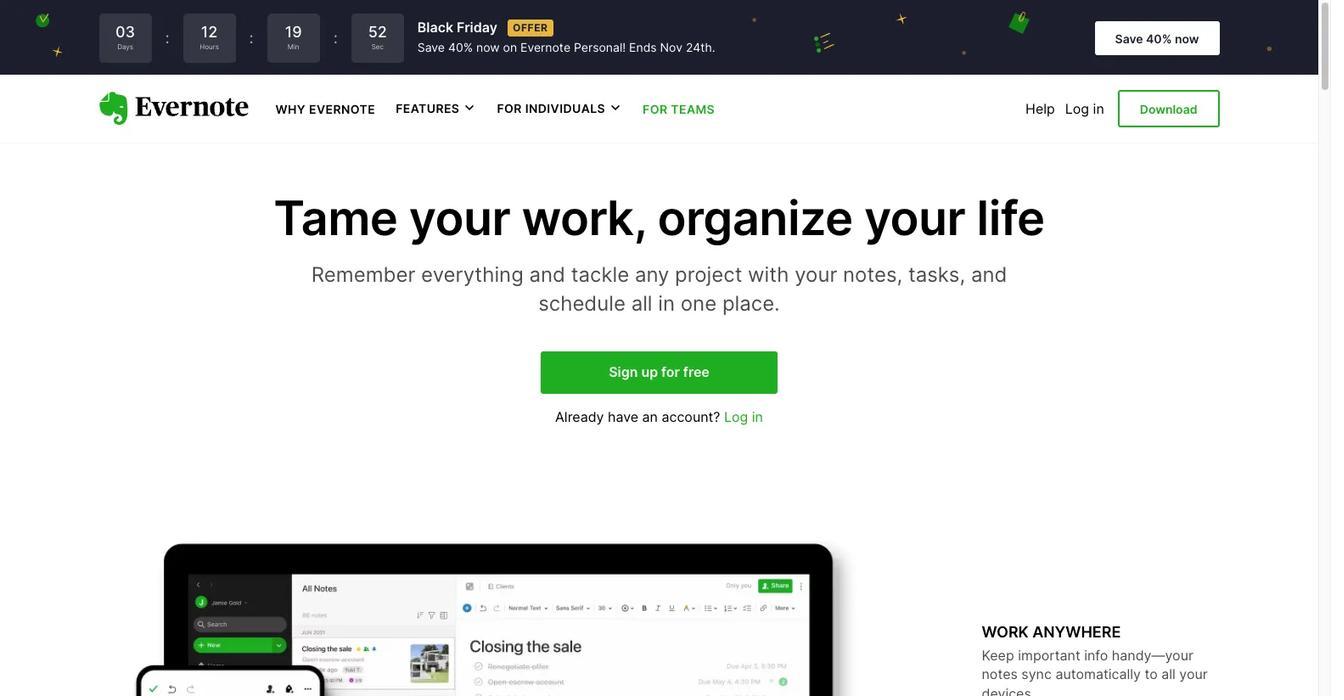 Task type: vqa. For each thing, say whether or not it's contained in the screenshot.
work,
yes



Task type: describe. For each thing, give the bounding box(es) containing it.
save for save 40% now on evernote personal! ends nov 24th.
[[418, 40, 445, 55]]

friday
[[457, 19, 498, 36]]

save 40% now
[[1116, 31, 1200, 46]]

03
[[115, 23, 135, 41]]

03 days
[[115, 23, 135, 51]]

1 vertical spatial log
[[725, 409, 749, 426]]

important
[[1019, 647, 1081, 664]]

black
[[418, 19, 454, 36]]

2 horizontal spatial in
[[1094, 100, 1105, 117]]

work anywhere keep important info handy—your notes sync automatically to all your devices.
[[982, 623, 1208, 696]]

0 vertical spatial log in link
[[1066, 100, 1105, 117]]

1 horizontal spatial evernote
[[521, 40, 571, 55]]

individuals
[[525, 101, 606, 116]]

remember everything and tackle any project with your notes, tasks, and schedule all in one place.
[[311, 263, 1008, 316]]

1 and from the left
[[530, 263, 566, 287]]

19
[[285, 23, 302, 41]]

why
[[276, 102, 306, 116]]

for teams
[[643, 102, 715, 116]]

work
[[982, 623, 1029, 641]]

52 sec
[[368, 23, 387, 51]]

1 vertical spatial log in link
[[725, 409, 764, 426]]

now for save 40% now on evernote personal! ends nov 24th.
[[476, 40, 500, 55]]

already have an account? log in
[[556, 409, 764, 426]]

an
[[643, 409, 658, 426]]

19 min
[[285, 23, 302, 51]]

why evernote
[[276, 102, 376, 116]]

all inside remember everything and tackle any project with your notes, tasks, and schedule all in one place.
[[632, 291, 653, 316]]

for for for teams
[[643, 102, 668, 116]]

40% for save 40% now on evernote personal! ends nov 24th.
[[448, 40, 473, 55]]

days
[[117, 43, 133, 51]]

your inside remember everything and tackle any project with your notes, tasks, and schedule all in one place.
[[795, 263, 838, 287]]

free
[[684, 364, 710, 381]]

sign
[[609, 364, 638, 381]]

automatically
[[1056, 666, 1142, 683]]

3 : from the left
[[334, 29, 338, 47]]

all inside work anywhere keep important info handy—your notes sync automatically to all your devices.
[[1162, 666, 1176, 683]]

life
[[977, 189, 1045, 247]]

any
[[635, 263, 670, 287]]

teams
[[671, 102, 715, 116]]

evernote logo image
[[99, 92, 248, 126]]

devices.
[[982, 685, 1036, 696]]

everything
[[421, 263, 524, 287]]

40% for save 40% now
[[1147, 31, 1173, 46]]

save 40% now link
[[1095, 21, 1220, 55]]

1 : from the left
[[165, 29, 170, 47]]

offer
[[513, 21, 548, 34]]

account?
[[662, 409, 721, 426]]

for individuals button
[[497, 100, 623, 117]]

with
[[748, 263, 789, 287]]

for
[[662, 364, 680, 381]]

one
[[681, 291, 717, 316]]

evernote ui on desktop and mobile image
[[99, 535, 914, 696]]

tackle
[[571, 263, 630, 287]]

to
[[1145, 666, 1158, 683]]

work,
[[522, 189, 646, 247]]

features
[[396, 101, 460, 116]]

ends
[[629, 40, 657, 55]]



Task type: locate. For each thing, give the bounding box(es) containing it.
log in link right the account?
[[725, 409, 764, 426]]

features button
[[396, 100, 477, 117]]

for teams link
[[643, 100, 715, 117]]

all right to
[[1162, 666, 1176, 683]]

1 horizontal spatial 40%
[[1147, 31, 1173, 46]]

log in link
[[1066, 100, 1105, 117], [725, 409, 764, 426]]

have
[[608, 409, 639, 426]]

now
[[1175, 31, 1200, 46], [476, 40, 500, 55]]

1 horizontal spatial all
[[1162, 666, 1176, 683]]

for for for individuals
[[497, 101, 522, 116]]

organize
[[658, 189, 853, 247]]

1 horizontal spatial log in link
[[1066, 100, 1105, 117]]

save down black
[[418, 40, 445, 55]]

0 horizontal spatial all
[[632, 291, 653, 316]]

40%
[[1147, 31, 1173, 46], [448, 40, 473, 55]]

1 horizontal spatial in
[[752, 409, 764, 426]]

download
[[1141, 102, 1198, 116]]

handy—your
[[1113, 647, 1194, 664]]

evernote right why
[[309, 102, 376, 116]]

0 horizontal spatial now
[[476, 40, 500, 55]]

1 vertical spatial evernote
[[309, 102, 376, 116]]

log in link right the help
[[1066, 100, 1105, 117]]

for
[[497, 101, 522, 116], [643, 102, 668, 116]]

for inside button
[[497, 101, 522, 116]]

download link
[[1118, 90, 1220, 128]]

now left the "on"
[[476, 40, 500, 55]]

0 horizontal spatial log
[[725, 409, 749, 426]]

why evernote link
[[276, 100, 376, 117]]

40% down black friday
[[448, 40, 473, 55]]

already
[[556, 409, 604, 426]]

project
[[675, 263, 743, 287]]

tasks,
[[909, 263, 966, 287]]

1 horizontal spatial :
[[249, 29, 254, 47]]

0 vertical spatial evernote
[[521, 40, 571, 55]]

all
[[632, 291, 653, 316], [1162, 666, 1176, 683]]

tame
[[274, 189, 398, 247]]

sign up for free link
[[541, 352, 778, 394]]

for individuals
[[497, 101, 606, 116]]

your right with
[[795, 263, 838, 287]]

in
[[1094, 100, 1105, 117], [659, 291, 675, 316], [752, 409, 764, 426]]

all down any
[[632, 291, 653, 316]]

place.
[[723, 291, 780, 316]]

0 horizontal spatial in
[[659, 291, 675, 316]]

1 horizontal spatial save
[[1116, 31, 1144, 46]]

min
[[288, 43, 299, 51]]

0 horizontal spatial and
[[530, 263, 566, 287]]

personal!
[[574, 40, 626, 55]]

your
[[409, 189, 511, 247], [865, 189, 966, 247], [795, 263, 838, 287], [1180, 666, 1208, 683]]

2 horizontal spatial :
[[334, 29, 338, 47]]

1 horizontal spatial log
[[1066, 100, 1090, 117]]

black friday
[[418, 19, 498, 36]]

52
[[368, 23, 387, 41]]

in inside remember everything and tackle any project with your notes, tasks, and schedule all in one place.
[[659, 291, 675, 316]]

now up download link
[[1175, 31, 1200, 46]]

help
[[1026, 100, 1056, 117]]

anywhere
[[1033, 623, 1122, 641]]

2 : from the left
[[249, 29, 254, 47]]

log
[[1066, 100, 1090, 117], [725, 409, 749, 426]]

your up tasks,
[[865, 189, 966, 247]]

0 horizontal spatial log in link
[[725, 409, 764, 426]]

sign up for free
[[609, 364, 710, 381]]

sec
[[372, 43, 384, 51]]

1 horizontal spatial and
[[972, 263, 1008, 287]]

schedule
[[539, 291, 626, 316]]

in down any
[[659, 291, 675, 316]]

log in
[[1066, 100, 1105, 117]]

1 horizontal spatial for
[[643, 102, 668, 116]]

notes,
[[843, 263, 903, 287]]

nov
[[660, 40, 683, 55]]

2 vertical spatial in
[[752, 409, 764, 426]]

in right the account?
[[752, 409, 764, 426]]

tame your work, organize your life
[[274, 189, 1045, 247]]

keep
[[982, 647, 1015, 664]]

for left 'teams' at right
[[643, 102, 668, 116]]

24th.
[[686, 40, 716, 55]]

save up download link
[[1116, 31, 1144, 46]]

in right the help
[[1094, 100, 1105, 117]]

0 horizontal spatial :
[[165, 29, 170, 47]]

and right tasks,
[[972, 263, 1008, 287]]

evernote down the offer
[[521, 40, 571, 55]]

hours
[[200, 43, 219, 51]]

your right to
[[1180, 666, 1208, 683]]

save 40% now on evernote personal! ends nov 24th.
[[418, 40, 716, 55]]

info
[[1085, 647, 1109, 664]]

0 horizontal spatial for
[[497, 101, 522, 116]]

: left the 12 hours at top
[[165, 29, 170, 47]]

0 horizontal spatial evernote
[[309, 102, 376, 116]]

your inside work anywhere keep important info handy—your notes sync automatically to all your devices.
[[1180, 666, 1208, 683]]

notes
[[982, 666, 1018, 683]]

log right the account?
[[725, 409, 749, 426]]

0 vertical spatial log
[[1066, 100, 1090, 117]]

and up schedule
[[530, 263, 566, 287]]

help link
[[1026, 100, 1056, 117]]

1 vertical spatial in
[[659, 291, 675, 316]]

for left individuals
[[497, 101, 522, 116]]

on
[[503, 40, 517, 55]]

12
[[201, 23, 218, 41]]

save for save 40% now
[[1116, 31, 1144, 46]]

2 and from the left
[[972, 263, 1008, 287]]

evernote
[[521, 40, 571, 55], [309, 102, 376, 116]]

0 horizontal spatial save
[[418, 40, 445, 55]]

0 vertical spatial in
[[1094, 100, 1105, 117]]

save
[[1116, 31, 1144, 46], [418, 40, 445, 55]]

1 horizontal spatial now
[[1175, 31, 1200, 46]]

log right the help
[[1066, 100, 1090, 117]]

0 horizontal spatial 40%
[[448, 40, 473, 55]]

40% up download link
[[1147, 31, 1173, 46]]

and
[[530, 263, 566, 287], [972, 263, 1008, 287]]

:
[[165, 29, 170, 47], [249, 29, 254, 47], [334, 29, 338, 47]]

: left 52 sec
[[334, 29, 338, 47]]

your up everything
[[409, 189, 511, 247]]

up
[[642, 364, 658, 381]]

sync
[[1022, 666, 1052, 683]]

: right the 12 hours at top
[[249, 29, 254, 47]]

1 vertical spatial all
[[1162, 666, 1176, 683]]

12 hours
[[200, 23, 219, 51]]

remember
[[311, 263, 416, 287]]

now for save 40% now
[[1175, 31, 1200, 46]]

0 vertical spatial all
[[632, 291, 653, 316]]



